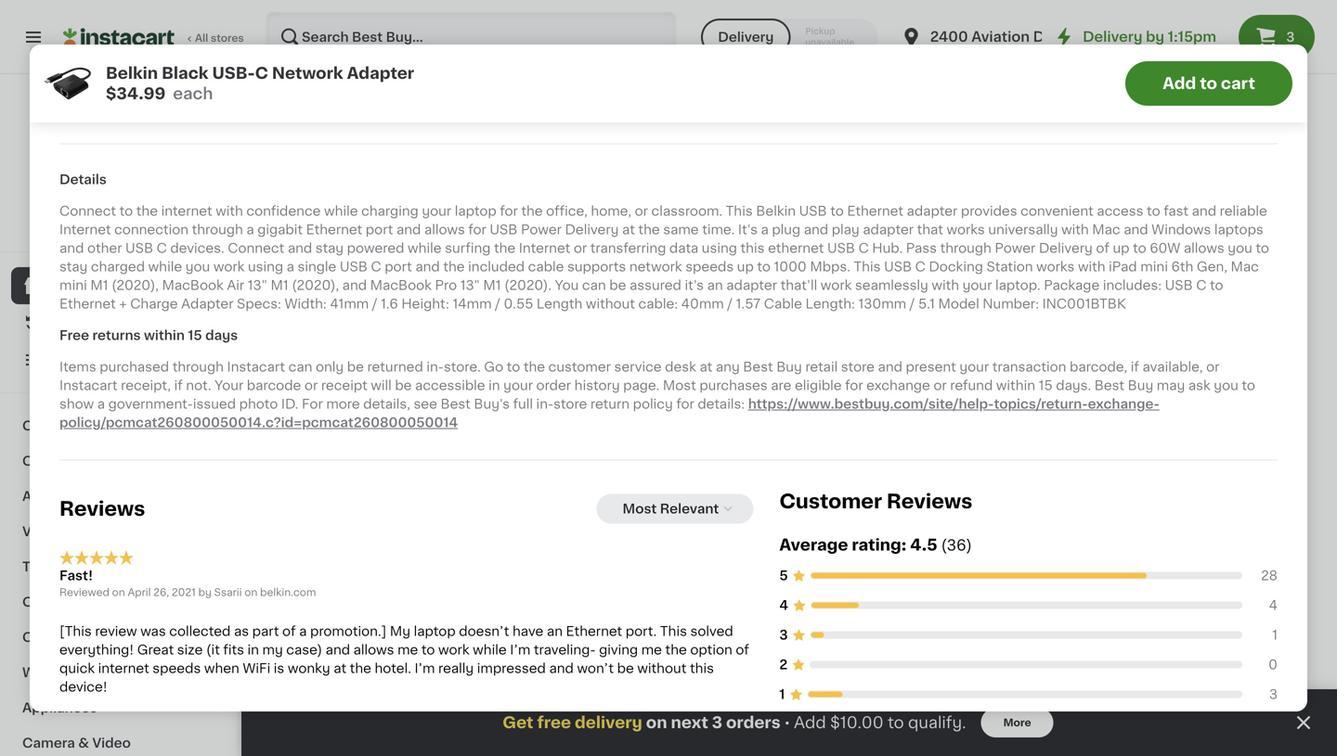 Task type: describe. For each thing, give the bounding box(es) containing it.
1 horizontal spatial allows
[[424, 223, 465, 236]]

add button for insignia 8 ounce cleaning dusters
[[1050, 33, 1122, 66]]

apple inside the '335 apple 64 gb latest model ipad with wifi - space gray - 10.2" space gray, 64gb, 4 total options'
[[624, 219, 662, 232]]

or up the for
[[305, 379, 318, 392]]

$ for $ 55 98 $65.98 insignia black universal 65w laptop charger
[[455, 195, 462, 206]]

purchased
[[100, 361, 169, 374]]

traveling-
[[534, 644, 596, 657]]

ethernet down $94.99 original price: $134.99 element
[[306, 223, 362, 236]]

computers
[[22, 420, 98, 433]]

0 vertical spatial mini
[[1141, 260, 1168, 273]]

pro inside connect to the internet with confidence while charging your laptop for the office, home, or classroom. this belkin usb to ethernet adapter provides convenient access to fast and reliable internet connection through a gigabit ethernet port and allows for usb power delivery at the same time. it's a plug and play adapter that works universally with mac and windows laptops and other usb c devices. connect and stay powered while surfing the internet or transferring data using this ethernet usb c hub. pass through power delivery of up to 60w allows you to stay charged while you work using a single usb c port and the included cable supports network speeds up to 1000 mbps. this usb c docking station works with ipad mini 6th gen, mac mini m1 (2020), macbook air 13" m1 (2020), and macbook pro 13" m1 (2020). you can be assured it's an adapter that'll work seamlessly with your laptop. package includes: usb c to ethernet + charge adapter specs: width: 41mm / 1.6 height: 14mm / 0.55 length without cable: 40mm / 1.57 cable length: 130mm / 5.1 model number: inc001btbk
[[435, 279, 457, 292]]

width:
[[285, 298, 327, 311]]

usb inside apple 3.3' white lightning usb data transfer cable
[[1207, 609, 1235, 622]]

- right wifi
[[761, 238, 767, 251]]

add for apple usb type c-to- lightning charging cable - white - 3.3'
[[394, 414, 422, 427]]

same
[[663, 223, 699, 236]]

apple for apple second generation pencil for ipad pro
[[279, 219, 317, 232]]

relevant
[[660, 503, 719, 516]]

1 horizontal spatial reviews
[[887, 492, 973, 512]]

apple usb-c to usb adapter
[[1142, 219, 1276, 251]]

335
[[635, 195, 674, 214]]

case)
[[286, 644, 322, 657]]

$ for $ 19 99
[[1146, 567, 1153, 577]]

0 vertical spatial port
[[366, 223, 393, 236]]

air inside connect to the internet with confidence while charging your laptop for the office, home, or classroom. this belkin usb to ethernet adapter provides convenient access to fast and reliable internet connection through a gigabit ethernet port and allows for usb power delivery at the same time. it's a plug and play adapter that works universally with mac and windows laptops and other usb c devices. connect and stay powered while surfing the internet or transferring data using this ethernet usb c hub. pass through power delivery of up to 60w allows you to stay charged while you work using a single usb c port and the included cable supports network speeds up to 1000 mbps. this usb c docking station works with ipad mini 6th gen, mac mini m1 (2020), macbook air 13" m1 (2020), and macbook pro 13" m1 (2020). you can be assured it's an adapter that'll work seamlessly with your laptop. package includes: usb c to ethernet + charge adapter specs: width: 41mm / 1.6 height: 14mm / 0.55 length without cable: 40mm / 1.57 cable length: 130mm / 5.1 model number: inc001btbk
[[227, 279, 244, 292]]

for up laptop
[[500, 205, 518, 218]]

4 / from the left
[[910, 298, 915, 311]]

total inside apple 3rd generation airpods with lightning charging case - white airpods 3rd generation lightning case, 3 total options
[[718, 661, 742, 671]]

lightning inside apple usb type c-to- lightning charging cable - white - 3.3' 3.3', 2 total options
[[279, 609, 340, 622]]

home,
[[591, 205, 632, 218]]

the up included
[[494, 242, 516, 255]]

play
[[832, 223, 860, 236]]

an inside the [this review was collected as part of a promotion.] my laptop doesn't have an ethernet port. this solved everything! great size (it fits in my case) and allows me to work while i'm traveling- giving me the option of quick internet speeds when wifi is wonky at the hotel. i'm really impressed and won't be without this device!
[[547, 626, 563, 639]]

1 vertical spatial store
[[554, 398, 587, 411]]

to left 60w
[[1133, 242, 1147, 255]]

case
[[687, 628, 720, 641]]

1 vertical spatial you
[[185, 260, 210, 273]]

- up 64gb,
[[703, 256, 709, 269]]

1 me from the left
[[398, 644, 418, 657]]

0 horizontal spatial mac
[[1092, 223, 1121, 236]]

0 horizontal spatial accessories
[[98, 632, 180, 645]]

apple for apple usb type c-to- lightning charging cable - white - 3.3' 3.3', 2 total options
[[279, 591, 317, 604]]

seamlessly
[[855, 279, 929, 292]]

adapter inside apple usb-c to usb adapter
[[1142, 238, 1195, 251]]

with up package
[[1078, 260, 1106, 273]]

on inside treatment tracker modal dialog
[[646, 716, 667, 731]]

insignia inside $ 55 98 $65.98 insignia black universal 65w laptop charger
[[451, 219, 502, 232]]

19 inside 19 insignia 8 ounce cleaning dusters
[[980, 195, 1002, 214]]

with up dusters
[[1062, 223, 1089, 236]]

the left 64
[[638, 223, 660, 236]]

belkin inside the belkin black usb-c network adapter $34.99 each
[[106, 65, 158, 81]]

1 vertical spatial instacart
[[59, 379, 118, 392]]

each right dr
[[1094, 34, 1120, 44]]

or down universal
[[574, 242, 587, 255]]

within inside items purchased through instacart can only be returned in-store. go to the customer service desk at any best buy retail store and present your transaction barcode, if available, or instacart receipt, if not. your barcode or receipt will be accessible in your order history page. most purchases are eligible for exchange or refund within 15 days. best buy may ask you to show a government-issued photo id. for more details, see best buy's full in-store return policy for details:
[[996, 379, 1036, 392]]

white inside apple white 0.8 mm thunderbolt 3 usb-c cable
[[838, 219, 876, 232]]

tv & home theatre
[[22, 561, 153, 574]]

average
[[779, 538, 848, 553]]

the left the office,
[[521, 205, 543, 218]]

- left my
[[371, 628, 376, 641]]

2400 aviation dr button
[[901, 11, 1050, 63]]

and right the 00
[[1192, 205, 1217, 218]]

internet inside connect to the internet with confidence while charging your laptop for the office, home, or classroom. this belkin usb to ethernet adapter provides convenient access to fast and reliable internet connection through a gigabit ethernet port and allows for usb power delivery at the same time. it's a plug and play adapter that works universally with mac and windows laptops and other usb c devices. connect and stay powered while surfing the internet or transferring data using this ethernet usb c hub. pass through power delivery of up to 60w allows you to stay charged while you work using a single usb c port and the included cable supports network speeds up to 1000 mbps. this usb c docking station works with ipad mini 6th gen, mac mini m1 (2020), macbook air 13" m1 (2020), and macbook pro 13" m1 (2020). you can be assured it's an adapter that'll work seamlessly with your laptop. package includes: usb c to ethernet + charge adapter specs: width: 41mm / 1.6 height: 14mm / 0.55 length without cable: 40mm / 1.57 cable length: 130mm / 5.1 model number: inc001btbk
[[161, 205, 212, 218]]

white inside apple usb type c-to- lightning charging cable - white - 3.3' 3.3', 2 total options
[[329, 628, 367, 641]]

ethernet up it
[[59, 298, 116, 311]]

page.
[[623, 379, 660, 392]]

add for apple 64 gb latest model ipad with wifi - space gray - 10.2"
[[740, 43, 767, 56]]

& for camera
[[78, 737, 89, 750]]

1 up •
[[779, 688, 785, 701]]

[this
[[59, 626, 92, 639]]

$ for $ 55 98
[[973, 567, 980, 577]]

includes:
[[1103, 279, 1162, 292]]

ipad inside connect to the internet with confidence while charging your laptop for the office, home, or classroom. this belkin usb to ethernet adapter provides convenient access to fast and reliable internet connection through a gigabit ethernet port and allows for usb power delivery at the same time. it's a plug and play adapter that works universally with mac and windows laptops and other usb c devices. connect and stay powered while surfing the internet or transferring data using this ethernet usb c hub. pass through power delivery of up to 60w allows you to stay charged while you work using a single usb c port and the included cable supports network speeds up to 1000 mbps. this usb c docking station works with ipad mini 6th gen, mac mini m1 (2020), macbook air 13" m1 (2020), and macbook pro 13" m1 (2020). you can be assured it's an adapter that'll work seamlessly with your laptop. package includes: usb c to ethernet + charge adapter specs: width: 41mm / 1.6 height: 14mm / 0.55 length without cable: 40mm / 1.57 cable length: 130mm / 5.1 model number: inc001btbk
[[1109, 260, 1137, 273]]

and up the thunderbolt
[[804, 223, 829, 236]]

0.8
[[880, 219, 901, 232]]

all stores
[[195, 33, 244, 43]]

laptop inside the [this review was collected as part of a promotion.] my laptop doesn't have an ethernet port. this solved everything! great size (it fits in my case) and allows me to work while i'm traveling- giving me the option of quick internet speeds when wifi is wonky at the hotel. i'm really impressed and won't be without this device!
[[414, 626, 456, 639]]

6th
[[1172, 260, 1194, 273]]

can inside items purchased through instacart can only be returned in-store. go to the customer service desk at any best buy retail store and present your transaction barcode, if available, or instacart receipt, if not. your barcode or receipt will be accessible in your order history page. most purchases are eligible for exchange or refund within 15 days. best buy may ask you to show a government-issued photo id. for more details, see best buy's full in-store return policy for details:
[[288, 361, 312, 374]]

office link
[[11, 585, 226, 620]]

add for apple air tag
[[913, 414, 940, 427]]

1 left '2400'
[[882, 34, 886, 44]]

19 for $ 19 99
[[1153, 566, 1175, 586]]

apple for apple air tag 4
[[797, 591, 835, 604]]

best down barcode,
[[1095, 379, 1125, 392]]

1 horizontal spatial by
[[1146, 30, 1165, 44]]

in inside the [this review was collected as part of a promotion.] my laptop doesn't have an ethernet port. this solved everything! great size (it fits in my case) and allows me to work while i'm traveling- giving me the option of quick internet speeds when wifi is wonky at the hotel. i'm really impressed and won't be without this device!
[[248, 644, 259, 657]]

1 horizontal spatial power
[[995, 242, 1036, 255]]

https://www.bestbuy.com/site/help-topics/return-exchange- policy/pcmcat260800050014.c?id=pcmcat260800050014
[[59, 398, 1160, 429]]

usb- inside apple usb-c to usb adapter
[[1184, 219, 1218, 232]]

to up 100% satisfaction guarantee button
[[119, 205, 133, 218]]

2 space from the top
[[624, 274, 657, 285]]

add button for apple 64 gb latest model ipad with wifi - space gray - 10.2"
[[705, 33, 776, 66]]

without inside connect to the internet with confidence while charging your laptop for the office, home, or classroom. this belkin usb to ethernet adapter provides convenient access to fast and reliable internet connection through a gigabit ethernet port and allows for usb power delivery at the same time. it's a plug and play adapter that works universally with mac and windows laptops and other usb c devices. connect and stay powered while surfing the internet or transferring data using this ethernet usb c hub. pass through power delivery of up to 60w allows you to stay charged while you work using a single usb c port and the included cable supports network speeds up to 1000 mbps. this usb c docking station works with ipad mini 6th gen, mac mini m1 (2020), macbook air 13" m1 (2020), and macbook pro 13" m1 (2020). you can be assured it's an adapter that'll work seamlessly with your laptop. package includes: usb c to ethernet + charge adapter specs: width: 41mm / 1.6 height: 14mm / 0.55 length without cable: 40mm / 1.57 cable length: 130mm / 5.1 model number: inc001btbk
[[586, 298, 635, 311]]

99 for 19
[[1177, 567, 1191, 577]]

1 horizontal spatial using
[[702, 242, 737, 255]]

usb down powered
[[340, 260, 368, 273]]

0 horizontal spatial work
[[213, 260, 245, 273]]

1 horizontal spatial video
[[92, 737, 131, 750]]

buy inside best buy link
[[122, 185, 149, 198]]

more button
[[981, 709, 1054, 738]]

1.6
[[381, 298, 398, 311]]

while inside the [this review was collected as part of a promotion.] my laptop doesn't have an ethernet port. this solved everything! great size (it fits in my case) and allows me to work while i'm traveling- giving me the option of quick internet speeds when wifi is wonky at the hotel. i'm really impressed and won't be without this device!
[[473, 644, 507, 657]]

lightning inside apple 3.3' white lightning usb data transfer cable
[[1142, 609, 1204, 622]]

1 up "0"
[[1273, 629, 1278, 642]]

apple for apple white 0.8 mm thunderbolt 3 usb-c cable
[[797, 219, 835, 232]]

1 each for first 1 each button
[[882, 34, 914, 44]]

apple usb type c-to- lightning charging cable - white - 3.3' 3.3', 2 total options
[[279, 591, 423, 656]]

your up refund
[[960, 361, 989, 374]]

while left 65w
[[408, 242, 442, 255]]

0 vertical spatial policy
[[130, 207, 163, 217]]

1 vertical spatial 2
[[779, 659, 788, 672]]

office,
[[546, 205, 588, 218]]

best down "accessible"
[[441, 398, 471, 411]]

3 inside button
[[1286, 31, 1295, 44]]

0 vertical spatial works
[[947, 223, 985, 236]]

universally
[[988, 223, 1058, 236]]

1 vertical spatial internet
[[519, 242, 571, 255]]

and down charging
[[397, 223, 421, 236]]

next
[[671, 716, 708, 731]]

pro inside apple second generation pencil for ipad pro
[[310, 256, 332, 269]]

lightning down airpods
[[624, 661, 674, 671]]

laptops
[[1215, 223, 1264, 236]]

most inside items purchased through instacart can only be returned in-store. go to the customer service desk at any best buy retail store and present your transaction barcode, if available, or instacart receipt, if not. your barcode or receipt will be accessible in your order history page. most purchases are eligible for exchange or refund within 15 days. best buy may ask you to show a government-issued photo id. for more details, see best buy's full in-store return policy for details:
[[663, 379, 696, 392]]

with down docking
[[932, 279, 959, 292]]

to down gen,
[[1210, 279, 1224, 292]]

appliances
[[22, 702, 97, 715]]

0 horizontal spatial stay
[[59, 260, 88, 273]]

0 vertical spatial audio
[[22, 490, 61, 503]]

at inside the [this review was collected as part of a promotion.] my laptop doesn't have an ethernet port. this solved everything! great size (it fits in my case) and allows me to work while i'm traveling- giving me the option of quick internet speeds when wifi is wonky at the hotel. i'm really impressed and won't be without this device!
[[334, 663, 347, 676]]

cable inside connect to the internet with confidence while charging your laptop for the office, home, or classroom. this belkin usb to ethernet adapter provides convenient access to fast and reliable internet connection through a gigabit ethernet port and allows for usb power delivery at the same time. it's a plug and play adapter that works universally with mac and windows laptops and other usb c devices. connect and stay powered while surfing the internet or transferring data using this ethernet usb c hub. pass through power delivery of up to 60w allows you to stay charged while you work using a single usb c port and the included cable supports network speeds up to 1000 mbps. this usb c docking station works with ipad mini 6th gen, mac mini m1 (2020), macbook air 13" m1 (2020), and macbook pro 13" m1 (2020). you can be assured it's an adapter that'll work seamlessly with your laptop. package includes: usb c to ethernet + charge adapter specs: width: 41mm / 1.6 height: 14mm / 0.55 length without cable: 40mm / 1.57 cable length: 130mm / 5.1 model number: inc001btbk
[[764, 298, 802, 311]]

to right ask
[[1242, 379, 1256, 392]]

usb up laptop
[[490, 223, 518, 236]]

and down 100%
[[59, 242, 84, 255]]

1 vertical spatial adapter
[[863, 223, 914, 236]]

1 vertical spatial mini
[[59, 279, 87, 292]]

1 vertical spatial i'm
[[415, 663, 435, 676]]

1 vertical spatial in-
[[536, 398, 554, 411]]

your up full on the bottom
[[504, 379, 533, 392]]

product group containing 94
[[279, 27, 436, 272]]

1 vertical spatial connect
[[228, 242, 284, 255]]

and up height:
[[415, 260, 440, 273]]

and down traveling-
[[549, 663, 574, 676]]

model inside the '335 apple 64 gb latest model ipad with wifi - space gray - 10.2" space gray, 64gb, 4 total options'
[[624, 238, 665, 251]]

0 horizontal spatial cell
[[22, 632, 49, 645]]

1 right dr
[[1087, 34, 1092, 44]]

while down guarantee
[[148, 260, 182, 273]]

buy inside 'buy it again' "link"
[[52, 317, 78, 330]]

to left 1000
[[757, 260, 771, 273]]

0 horizontal spatial 15
[[188, 329, 202, 342]]

for up https://www.bestbuy.com/site/help-
[[845, 379, 863, 392]]

and down promotion.]
[[326, 644, 350, 657]]

may
[[1157, 379, 1185, 392]]

a right it's
[[761, 223, 769, 236]]

add button for apple air tag
[[877, 404, 949, 437]]

to inside apple white lightning to digital a/v adapter 1 each
[[970, 609, 983, 622]]

ssarii
[[214, 588, 242, 598]]

1 vertical spatial audio
[[372, 719, 432, 739]]

ipad inside the '335 apple 64 gb latest model ipad with wifi - space gray - 10.2" space gray, 64gb, 4 total options'
[[668, 238, 697, 251]]

c down gen,
[[1196, 279, 1207, 292]]

plug
[[772, 223, 801, 236]]

3 inside treatment tracker modal dialog
[[712, 716, 723, 731]]

60w
[[1150, 242, 1181, 255]]

ethernet inside the [this review was collected as part of a promotion.] my laptop doesn't have an ethernet port. this solved everything! great size (it fits in my case) and allows me to work while i'm traveling- giving me the option of quick internet speeds when wifi is wonky at the hotel. i'm really impressed and won't be without this device!
[[566, 626, 622, 639]]

19 for $ 19 00
[[1153, 195, 1175, 214]]

$ 45 98
[[801, 195, 850, 214]]

and up 41mm
[[342, 279, 367, 292]]

cable inside apple white 0.8 mm thunderbolt 3 usb-c cable
[[797, 256, 835, 269]]

my
[[262, 644, 283, 657]]

c left hub.
[[859, 242, 869, 255]]

for left details:
[[676, 398, 694, 411]]

or up ask
[[1206, 361, 1220, 374]]

other
[[87, 242, 122, 255]]

apple for apple white lightning to digital a/v adapter 1 each
[[970, 591, 1008, 604]]

1 horizontal spatial on
[[245, 588, 258, 598]]

4 down 5
[[779, 599, 788, 612]]

to left fast
[[1147, 205, 1161, 218]]

phone inside item carousel region
[[324, 340, 390, 360]]

an inside connect to the internet with confidence while charging your laptop for the office, home, or classroom. this belkin usb to ethernet adapter provides convenient access to fast and reliable internet connection through a gigabit ethernet port and allows for usb power delivery at the same time. it's a plug and play adapter that works universally with mac and windows laptops and other usb c devices. connect and stay powered while surfing the internet or transferring data using this ethernet usb c hub. pass through power delivery of up to 60w allows you to stay charged while you work using a single usb c port and the included cable supports network speeds up to 1000 mbps. this usb c docking station works with ipad mini 6th gen, mac mini m1 (2020), macbook air 13" m1 (2020), and macbook pro 13" m1 (2020). you can be assured it's an adapter that'll work seamlessly with your laptop. package includes: usb c to ethernet + charge adapter specs: width: 41mm / 1.6 height: 14mm / 0.55 length without cable: 40mm / 1.57 cable length: 130mm / 5.1 model number: inc001btbk
[[707, 279, 723, 292]]

item carousel region
[[279, 332, 1300, 696]]

1 vertical spatial up
[[737, 260, 754, 273]]

1 vertical spatial this
[[854, 260, 881, 273]]

through inside items purchased through instacart can only be returned in-store. go to the customer service desk at any best buy retail store and present your transaction barcode, if available, or instacart receipt, if not. your barcode or receipt will be accessible in your order history page. most purchases are eligible for exchange or refund within 15 days. best buy may ask you to show a government-issued photo id. for more details, see best buy's full in-store return policy for details:
[[172, 361, 224, 374]]

supports
[[567, 260, 626, 273]]

buy's
[[474, 398, 510, 411]]

usb up the seamlessly
[[884, 260, 912, 273]]

99 for 104
[[846, 567, 860, 577]]

the down surfing
[[443, 260, 465, 273]]

without inside the [this review was collected as part of a promotion.] my laptop doesn't have an ethernet port. this solved everything! great size (it fits in my case) and allows me to work while i'm traveling- giving me the option of quick internet speeds when wifi is wonky at the hotel. i'm really impressed and won't be without this device!
[[637, 663, 687, 676]]

1 vertical spatial through
[[940, 242, 992, 255]]

add for apple 3rd generation airpods with lightning charging case - white
[[740, 414, 767, 427]]

generation for lightning
[[691, 591, 764, 604]]

assured
[[630, 279, 682, 292]]

the up connection
[[136, 205, 158, 218]]

receipt
[[321, 379, 368, 392]]

adapter inside connect to the internet with confidence while charging your laptop for the office, home, or classroom. this belkin usb to ethernet adapter provides convenient access to fast and reliable internet connection through a gigabit ethernet port and allows for usb power delivery at the same time. it's a plug and play adapter that works universally with mac and windows laptops and other usb c devices. connect and stay powered while surfing the internet or transferring data using this ethernet usb c hub. pass through power delivery of up to 60w allows you to stay charged while you work using a single usb c port and the included cable supports network speeds up to 1000 mbps. this usb c docking station works with ipad mini 6th gen, mac mini m1 (2020), macbook air 13" m1 (2020), and macbook pro 13" m1 (2020). you can be assured it's an adapter that'll work seamlessly with your laptop. package includes: usb c to ethernet + charge adapter specs: width: 41mm / 1.6 height: 14mm / 0.55 length without cable: 40mm / 1.57 cable length: 130mm / 5.1 model number: inc001btbk
[[181, 298, 234, 311]]

1 horizontal spatial up
[[1113, 242, 1130, 255]]

tag
[[859, 591, 882, 604]]

best up pricing
[[88, 185, 119, 198]]

of inside connect to the internet with confidence while charging your laptop for the office, home, or classroom. this belkin usb to ethernet adapter provides convenient access to fast and reliable internet connection through a gigabit ethernet port and allows for usb power delivery at the same time. it's a plug and play adapter that works universally with mac and windows laptops and other usb c devices. connect and stay powered while surfing the internet or transferring data using this ethernet usb c hub. pass through power delivery of up to 60w allows you to stay charged while you work using a single usb c port and the included cable supports network speeds up to 1000 mbps. this usb c docking station works with ipad mini 6th gen, mac mini m1 (2020), macbook air 13" m1 (2020), and macbook pro 13" m1 (2020). you can be assured it's an adapter that'll work seamlessly with your laptop. package includes: usb c to ethernet + charge adapter specs: width: 41mm / 1.6 height: 14mm / 0.55 length without cable: 40mm / 1.57 cable length: 130mm / 5.1 model number: inc001btbk
[[1096, 242, 1110, 255]]

$ 94
[[282, 195, 316, 214]]

8
[[1023, 219, 1032, 232]]

airpods
[[624, 646, 665, 656]]

my
[[390, 626, 411, 639]]

add button for apple usb type c-to- lightning charging cable - white - 3.3'
[[359, 404, 431, 437]]

or right home, at the top left
[[635, 205, 648, 218]]

options inside the '335 apple 64 gb latest model ipad with wifi - space gray - 10.2" space gray, 64gb, 4 total options'
[[624, 289, 664, 300]]

it's
[[738, 223, 758, 236]]

4 right data
[[1269, 599, 1278, 612]]

usb down connection
[[125, 242, 153, 255]]

transferring
[[590, 242, 666, 255]]

$145.98 original price: $175.98 element
[[624, 564, 782, 588]]

airpods
[[624, 609, 675, 622]]

each inside the belkin black usb-c network adapter $34.99 each
[[173, 86, 213, 102]]

0 horizontal spatial within
[[144, 329, 185, 342]]

0 vertical spatial store
[[841, 361, 875, 374]]

19 insignia 8 ounce cleaning dusters
[[970, 195, 1082, 251]]

3 inside apple 3rd generation airpods with lightning charging case - white airpods 3rd generation lightning case, 3 total options
[[709, 661, 716, 671]]

lightning up solved
[[711, 609, 772, 622]]

most relevant button
[[597, 494, 753, 524]]

days
[[205, 329, 238, 342]]

2 macbook from the left
[[370, 279, 432, 292]]

0 horizontal spatial reviews
[[59, 499, 145, 519]]

camera & video link
[[11, 726, 226, 757]]

add inside treatment tracker modal dialog
[[794, 716, 826, 731]]

dr
[[1033, 30, 1050, 44]]

inc001btbk
[[1043, 298, 1126, 311]]

1.57
[[736, 298, 761, 311]]

charging for airpods
[[624, 628, 684, 641]]

to right go
[[507, 361, 520, 374]]

3 inside apple white 0.8 mm thunderbolt 3 usb-c cable
[[880, 238, 889, 251]]

104
[[807, 566, 844, 586]]

second
[[320, 219, 370, 232]]

policy inside items purchased through instacart can only be returned in-store. go to the customer service desk at any best buy retail store and present your transaction barcode, if available, or instacart receipt, if not. your barcode or receipt will be accessible in your order history page. most purchases are eligible for exchange or refund within 15 days. best buy may ask you to show a government-issued photo id. for more details, see best buy's full in-store return policy for details:
[[633, 398, 673, 411]]

cell phone accessories inside cell phone accessories link
[[22, 632, 180, 645]]

belkin inside connect to the internet with confidence while charging your laptop for the office, home, or classroom. this belkin usb to ethernet adapter provides convenient access to fast and reliable internet connection through a gigabit ethernet port and allows for usb power delivery at the same time. it's a plug and play adapter that works universally with mac and windows laptops and other usb c devices. connect and stay powered while surfing the internet or transferring data using this ethernet usb c hub. pass through power delivery of up to 60w allows you to stay charged while you work using a single usb c port and the included cable supports network speeds up to 1000 mbps. this usb c docking station works with ipad mini 6th gen, mac mini m1 (2020), macbook air 13" m1 (2020), and macbook pro 13" m1 (2020). you can be assured it's an adapter that'll work seamlessly with your laptop. package includes: usb c to ethernet + charge adapter specs: width: 41mm / 1.6 height: 14mm / 0.55 length without cable: 40mm / 1.57 cable length: 130mm / 5.1 model number: inc001btbk
[[756, 205, 796, 218]]

desk
[[665, 361, 696, 374]]

cell phone accessories link
[[11, 620, 226, 656]]

product group containing 45
[[797, 27, 955, 272]]

number:
[[983, 298, 1039, 311]]

usb up plug
[[799, 205, 827, 218]]

add button for insignia black universal 65w laptop charger
[[532, 33, 604, 66]]

buy up are
[[777, 361, 802, 374]]

won't
[[577, 663, 614, 676]]

treatment tracker modal dialog
[[241, 690, 1337, 757]]

4 inside 'apple air tag 4'
[[797, 609, 804, 619]]

to-
[[403, 591, 423, 604]]

cell inside item carousel region
[[279, 340, 319, 360]]

- up the case)
[[320, 628, 326, 641]]

14mm
[[453, 298, 492, 311]]

0 vertical spatial adapter
[[907, 205, 958, 218]]

total inside the '335 apple 64 gb latest model ipad with wifi - space gray - 10.2" space gray, 64gb, 4 total options'
[[736, 274, 760, 285]]

charging
[[361, 205, 419, 218]]

best buy logo image
[[78, 97, 159, 178]]

130mm
[[859, 298, 906, 311]]

add button for apple 3rd generation airpods with lightning charging case - white
[[705, 404, 776, 437]]

adapter inside apple white lightning to digital a/v adapter 1 each
[[1058, 609, 1110, 622]]

provides
[[961, 205, 1017, 218]]

55 for $ 55 98
[[980, 566, 1006, 586]]

hotel.
[[375, 663, 411, 676]]

2 13" from the left
[[460, 279, 480, 292]]

your down docking
[[963, 279, 992, 292]]

most inside button
[[623, 503, 657, 516]]

& for computers
[[101, 420, 112, 433]]

add for apple white 0.8 mm thunderbolt 3 usb-c cable
[[913, 43, 940, 56]]

1 macbook from the left
[[162, 279, 224, 292]]

1 horizontal spatial works
[[1037, 260, 1075, 273]]

latest
[[710, 219, 751, 232]]

allows inside the [this review was collected as part of a promotion.] my laptop doesn't have an ethernet port. this solved everything! great size (it fits in my case) and allows me to work while i'm traveling- giving me the option of quick internet speeds when wifi is wonky at the hotel. i'm really impressed and won't be without this device!
[[354, 644, 394, 657]]

it's
[[685, 279, 704, 292]]

apple for apple 3.3' white lightning usb data transfer cable
[[1142, 591, 1180, 604]]

0 vertical spatial you
[[1228, 242, 1253, 255]]

wearables link
[[11, 656, 226, 691]]

$134.99
[[340, 201, 392, 214]]

transfer
[[1142, 628, 1195, 641]]

was
[[140, 626, 166, 639]]

not.
[[186, 379, 211, 392]]

the left hotel.
[[350, 663, 371, 676]]

retail
[[805, 361, 838, 374]]

1 vertical spatial mac
[[1231, 260, 1259, 273]]

or down present
[[934, 379, 947, 392]]

ethernet up the 0.8
[[847, 205, 904, 218]]

this inside the [this review was collected as part of a promotion.] my laptop doesn't have an ethernet port. this solved everything! great size (it fits in my case) and allows me to work while i'm traveling- giving me the option of quick internet speeds when wifi is wonky at the hotel. i'm really impressed and won't be without this device!
[[690, 663, 714, 676]]

be inside the [this review was collected as part of a promotion.] my laptop doesn't have an ethernet port. this solved everything! great size (it fits in my case) and allows me to work while i'm traveling- giving me the option of quick internet speeds when wifi is wonky at the hotel. i'm really impressed and won't be without this device!
[[617, 663, 634, 676]]

usb- inside the belkin black usb-c network adapter $34.99 each
[[212, 65, 255, 81]]

to up play
[[830, 205, 844, 218]]

are
[[771, 379, 792, 392]]

be down returned
[[395, 379, 412, 392]]

2 horizontal spatial allows
[[1184, 242, 1225, 255]]

1 vertical spatial of
[[282, 626, 296, 639]]

while up second
[[324, 205, 358, 218]]

1 each for 1st 1 each button from the right
[[1087, 34, 1120, 44]]

this for belkin
[[726, 205, 753, 218]]

and up single
[[288, 242, 312, 255]]

3.3' inside apple 3.3' white lightning usb data transfer cable
[[1184, 591, 1208, 604]]

charger
[[534, 238, 587, 251]]

case,
[[677, 661, 706, 671]]

c inside the belkin black usb-c network adapter $34.99 each
[[255, 65, 268, 81]]

98 for 45
[[836, 195, 850, 206]]

return
[[591, 398, 630, 411]]

1 horizontal spatial stay
[[316, 242, 344, 255]]

0 horizontal spatial using
[[248, 260, 283, 273]]

each inside apple white lightning to digital a/v adapter 1 each
[[976, 627, 1002, 638]]

option
[[690, 644, 733, 657]]

for up 65w
[[468, 223, 486, 236]]

usb- inside apple white 0.8 mm thunderbolt 3 usb-c cable
[[892, 238, 926, 251]]

0 horizontal spatial on
[[112, 588, 125, 598]]

video games
[[22, 526, 112, 539]]

c down pass
[[915, 260, 926, 273]]

(25)
[[745, 36, 766, 46]]

your
[[215, 379, 244, 392]]



Task type: vqa. For each thing, say whether or not it's contained in the screenshot.
work in [This review was collected as part of a promotion.] My laptop doesn't have an Ethernet port. This solved everything! Great size (it fits in my case) and allows me to work while I'm traveling- giving me the option of quick internet speeds when WiFi is wonky at the hotel. I'm really impressed and won't be without this device!
yes



Task type: locate. For each thing, give the bounding box(es) containing it.
generation inside apple second generation pencil for ipad pro
[[279, 238, 352, 251]]

$ for $ 19 00
[[1146, 195, 1153, 206]]

0 horizontal spatial an
[[547, 626, 563, 639]]

laptop inside connect to the internet with confidence while charging your laptop for the office, home, or classroom. this belkin usb to ethernet adapter provides convenient access to fast and reliable internet connection through a gigabit ethernet port and allows for usb power delivery at the same time. it's a plug and play adapter that works universally with mac and windows laptops and other usb c devices. connect and stay powered while surfing the internet or transferring data using this ethernet usb c hub. pass through power delivery of up to 60w allows you to stay charged while you work using a single usb c port and the included cable supports network speeds up to 1000 mbps. this usb c docking station works with ipad mini 6th gen, mac mini m1 (2020), macbook air 13" m1 (2020), and macbook pro 13" m1 (2020). you can be assured it's an adapter that'll work seamlessly with your laptop. package includes: usb c to ethernet + charge adapter specs: width: 41mm / 1.6 height: 14mm / 0.55 length without cable: 40mm / 1.57 cable length: 130mm / 5.1 model number: inc001btbk
[[455, 205, 497, 218]]

this down option
[[690, 663, 714, 676]]

with inside apple 3rd generation airpods with lightning charging case - white airpods 3rd generation lightning case, 3 total options
[[678, 609, 708, 622]]

99 inside $ 104 99
[[846, 567, 860, 577]]

2 / from the left
[[495, 298, 500, 311]]

video down appliances link
[[92, 737, 131, 750]]

id.
[[281, 398, 298, 411]]

ipad inside apple second generation pencil for ipad pro
[[279, 256, 307, 269]]

& left tablets
[[101, 420, 112, 433]]

ipad up includes:
[[1109, 260, 1137, 273]]

& inside cables & chargers link
[[72, 455, 83, 468]]

- inside apple 3rd generation airpods with lightning charging case - white airpods 3rd generation lightning case, 3 total options
[[724, 628, 730, 641]]

0 horizontal spatial video
[[22, 526, 61, 539]]

$ inside $ 94
[[282, 195, 289, 206]]

lightning inside apple white lightning to digital a/v adapter 1 each
[[1052, 591, 1114, 604]]

reviews up games in the left bottom of the page
[[59, 499, 145, 519]]

an right it's in the right top of the page
[[707, 279, 723, 292]]

connect up satisfaction
[[59, 205, 116, 218]]

2 me from the left
[[641, 644, 662, 657]]

0 vertical spatial allows
[[424, 223, 465, 236]]

charging inside apple usb type c-to- lightning charging cable - white - 3.3' 3.3', 2 total options
[[343, 609, 403, 622]]

charge
[[130, 298, 178, 311]]

gen,
[[1197, 260, 1228, 273]]

best up are
[[743, 361, 773, 374]]

2021
[[172, 588, 196, 598]]

on left "next"
[[646, 716, 667, 731]]

connect
[[59, 205, 116, 218], [228, 242, 284, 255]]

in- down order in the bottom of the page
[[536, 398, 554, 411]]

1 vertical spatial pro
[[435, 279, 457, 292]]

2 1 each from the left
[[1087, 34, 1120, 44]]

to inside treatment tracker modal dialog
[[888, 716, 904, 731]]

generation down $145.98 original price: $175.98 element
[[691, 591, 764, 604]]

0 horizontal spatial internet
[[59, 223, 111, 236]]

details,
[[363, 398, 410, 411]]

to inside the [this review was collected as part of a promotion.] my laptop doesn't have an ethernet port. this solved everything! great size (it fits in my case) and allows me to work while i'm traveling- giving me the option of quick internet speeds when wifi is wonky at the hotel. i'm really impressed and won't be without this device!
[[422, 644, 435, 657]]

apple inside apple usb type c-to- lightning charging cable - white - 3.3' 3.3', 2 total options
[[279, 591, 317, 604]]

view pricing policy link
[[63, 204, 174, 219]]

1 vertical spatial port
[[385, 260, 412, 273]]

white inside apple white lightning to digital a/v adapter 1 each
[[1011, 591, 1049, 604]]

you down devices.
[[185, 260, 210, 273]]

product group containing 335
[[624, 27, 782, 302]]

camera & video
[[22, 737, 131, 750]]

1 down $ 55 98
[[970, 627, 974, 638]]

0 vertical spatial accessories
[[394, 340, 521, 360]]

98 right '45' on the top right
[[836, 195, 850, 206]]

usb-
[[212, 65, 255, 81], [1184, 219, 1218, 232], [892, 238, 926, 251]]

this
[[741, 242, 765, 255], [690, 663, 714, 676]]

black inside the belkin black usb-c network adapter $34.99 each
[[162, 65, 208, 81]]

speeds inside the [this review was collected as part of a promotion.] my laptop doesn't have an ethernet port. this solved everything! great size (it fits in my case) and allows me to work while i'm traveling- giving me the option of quick internet speeds when wifi is wonky at the hotel. i'm really impressed and won't be without this device!
[[153, 663, 201, 676]]

at right the "wonky"
[[334, 663, 347, 676]]

exchange-
[[1088, 398, 1160, 411]]

have
[[513, 626, 544, 639]]

and inside items purchased through instacart can only be returned in-store. go to the customer service desk at any best buy retail store and present your transaction barcode, if available, or instacart receipt, if not. your barcode or receipt will be accessible in your order history page. most purchases are eligible for exchange or refund within 15 days. best buy may ask you to show a government-issued photo id. for more details, see best buy's full in-store return policy for details:
[[878, 361, 903, 374]]

$ inside $ 55 98
[[973, 567, 980, 577]]

power down $65.98
[[521, 223, 562, 236]]

the up case,
[[665, 644, 687, 657]]

using up specs: on the left of page
[[248, 260, 283, 273]]

this inside connect to the internet with confidence while charging your laptop for the office, home, or classroom. this belkin usb to ethernet adapter provides convenient access to fast and reliable internet connection through a gigabit ethernet port and allows for usb power delivery at the same time. it's a plug and play adapter that works universally with mac and windows laptops and other usb c devices. connect and stay powered while surfing the internet or transferring data using this ethernet usb c hub. pass through power delivery of up to 60w allows you to stay charged while you work using a single usb c port and the included cable supports network speeds up to 1000 mbps. this usb c docking station works with ipad mini 6th gen, mac mini m1 (2020), macbook air 13" m1 (2020), and macbook pro 13" m1 (2020). you can be assured it's an adapter that'll work seamlessly with your laptop. package includes: usb c to ethernet + charge adapter specs: width: 41mm / 1.6 height: 14mm / 0.55 length without cable: 40mm / 1.57 cable length: 130mm / 5.1 model number: inc001btbk
[[741, 242, 765, 255]]

100% satisfaction guarantee
[[47, 225, 197, 235]]

2 vertical spatial total
[[718, 661, 742, 671]]

quick
[[59, 663, 95, 676]]

2 99 from the left
[[1177, 567, 1191, 577]]

add for insignia black universal 65w laptop charger
[[567, 43, 594, 56]]

4.5
[[910, 538, 938, 553]]

c down that
[[926, 238, 936, 251]]

pro up width:
[[310, 256, 332, 269]]

1 vertical spatial charging
[[624, 628, 684, 641]]

store.
[[444, 361, 481, 374]]

0 vertical spatial 3.3'
[[1184, 591, 1208, 604]]

dusters
[[1031, 238, 1082, 251]]

charging up airpods
[[624, 628, 684, 641]]

0 vertical spatial in
[[489, 379, 500, 392]]

at inside items purchased through instacart can only be returned in-store. go to the customer service desk at any best buy retail store and present your transaction barcode, if available, or instacart receipt, if not. your barcode or receipt will be accessible in your order history page. most purchases are eligible for exchange or refund within 15 days. best buy may ask you to show a government-issued photo id. for more details, see best buy's full in-store return policy for details:
[[700, 361, 713, 374]]

cell down office
[[22, 632, 49, 645]]

that'll
[[781, 279, 817, 292]]

usb- down fast
[[1184, 219, 1218, 232]]

55 for $ 55 98 $65.98 insignia black universal 65w laptop charger
[[462, 195, 488, 214]]

this
[[726, 205, 753, 218], [854, 260, 881, 273], [660, 626, 687, 639]]

add for apple usb-c to usb adapter
[[1258, 43, 1285, 56]]

1 horizontal spatial accessories
[[394, 340, 521, 360]]

accessible
[[415, 379, 485, 392]]

98 inside $ 45 98
[[836, 195, 850, 206]]

of
[[1096, 242, 1110, 255], [282, 626, 296, 639], [736, 644, 749, 657]]

0 vertical spatial internet
[[59, 223, 111, 236]]

0 vertical spatial in-
[[427, 361, 444, 374]]

reviews up 4.5
[[887, 492, 973, 512]]

a/v
[[1032, 609, 1055, 622]]

19 up apple 3.3' white lightning usb data transfer cable
[[1153, 566, 1175, 586]]

apple down '45' on the top right
[[797, 219, 835, 232]]

really
[[438, 663, 474, 676]]

speeds up 64gb,
[[686, 260, 734, 273]]

stay up single
[[316, 242, 344, 255]]

1 each button
[[882, 0, 1072, 46], [1087, 0, 1278, 46]]

(2020), down single
[[292, 279, 339, 292]]

$ for $ 104 99
[[801, 567, 807, 577]]

work
[[213, 260, 245, 273], [821, 279, 852, 292], [438, 644, 470, 657]]

0 vertical spatial connect
[[59, 205, 116, 218]]

1 horizontal spatial insignia
[[970, 219, 1020, 232]]

speeds inside connect to the internet with confidence while charging your laptop for the office, home, or classroom. this belkin usb to ethernet adapter provides convenient access to fast and reliable internet connection through a gigabit ethernet port and allows for usb power delivery at the same time. it's a plug and play adapter that works universally with mac and windows laptops and other usb c devices. connect and stay powered while surfing the internet or transferring data using this ethernet usb c hub. pass through power delivery of up to 60w allows you to stay charged while you work using a single usb c port and the included cable supports network speeds up to 1000 mbps. this usb c docking station works with ipad mini 6th gen, mac mini m1 (2020), macbook air 13" m1 (2020), and macbook pro 13" m1 (2020). you can be assured it's an adapter that'll work seamlessly with your laptop. package includes: usb c to ethernet + charge adapter specs: width: 41mm / 1.6 height: 14mm / 0.55 length without cable: 40mm / 1.57 cable length: 130mm / 5.1 model number: inc001btbk
[[686, 260, 734, 273]]

mini down 60w
[[1141, 260, 1168, 273]]

length
[[537, 298, 583, 311]]

15 inside items purchased through instacart can only be returned in-store. go to the customer service desk at any best buy retail store and present your transaction barcode, if available, or instacart receipt, if not. your barcode or receipt will be accessible in your order history page. most purchases are eligible for exchange or refund within 15 days. best buy may ask you to show a government-issued photo id. for more details, see best buy's full in-store return policy for details:
[[1039, 379, 1053, 392]]

- up generation
[[724, 628, 730, 641]]

a left the gigabit
[[246, 223, 254, 236]]

each down all
[[173, 86, 213, 102]]

by right 2021
[[198, 588, 212, 598]]

by
[[1146, 30, 1165, 44], [198, 588, 212, 598]]

None search field
[[266, 11, 677, 63]]

2 horizontal spatial on
[[646, 716, 667, 731]]

video
[[22, 526, 61, 539], [92, 737, 131, 750]]

add for insignia 8 ounce cleaning dusters
[[1085, 43, 1113, 56]]

1 horizontal spatial without
[[637, 663, 687, 676]]

service type group
[[701, 19, 878, 56]]

each
[[888, 34, 914, 44], [1094, 34, 1120, 44], [173, 86, 213, 102], [976, 627, 1002, 638]]

lightning up transfer
[[1142, 609, 1204, 622]]

0 vertical spatial belkin
[[106, 65, 158, 81]]

again
[[94, 317, 131, 330]]

0 horizontal spatial mini
[[59, 279, 87, 292]]

1 space from the top
[[624, 256, 665, 269]]

in down go
[[489, 379, 500, 392]]

1 vertical spatial if
[[174, 379, 183, 392]]

2 vertical spatial at
[[334, 663, 347, 676]]

2 1 each button from the left
[[1087, 0, 1278, 46]]

$ inside $ 19 99
[[1146, 567, 1153, 577]]

c down powered
[[371, 260, 381, 273]]

0 horizontal spatial generation
[[279, 238, 352, 251]]

type
[[351, 591, 384, 604]]

0 vertical spatial options
[[624, 289, 664, 300]]

accessories down office "link" on the left of the page
[[98, 632, 180, 645]]

get
[[503, 716, 534, 731]]

00
[[1177, 195, 1192, 206]]

full
[[513, 398, 533, 411]]

3 / from the left
[[727, 298, 733, 311]]

with up case
[[678, 609, 708, 622]]

10.2"
[[713, 256, 745, 269]]

0 horizontal spatial power
[[521, 223, 562, 236]]

your up 65w
[[422, 205, 451, 218]]

1 horizontal spatial connect
[[228, 242, 284, 255]]

0 vertical spatial power
[[521, 223, 562, 236]]

0 vertical spatial laptop
[[455, 205, 497, 218]]

1 horizontal spatial cell
[[279, 340, 319, 360]]

c inside apple usb-c to usb adapter
[[1218, 219, 1228, 232]]

policy up connection
[[130, 207, 163, 217]]

0 horizontal spatial instacart
[[59, 379, 118, 392]]

1 vertical spatial model
[[938, 298, 980, 311]]

cleaning
[[970, 238, 1027, 251]]

view pricing policy
[[63, 207, 163, 217]]

total inside apple usb type c-to- lightning charging cable - white - 3.3' 3.3', 2 total options
[[311, 646, 335, 656]]

to
[[1200, 76, 1217, 91], [119, 205, 133, 218], [830, 205, 844, 218], [1147, 205, 1161, 218], [1231, 219, 1245, 232], [1133, 242, 1147, 255], [1256, 242, 1269, 255], [757, 260, 771, 273], [1210, 279, 1224, 292], [507, 361, 520, 374], [1242, 379, 1256, 392], [970, 609, 983, 622], [422, 644, 435, 657], [888, 716, 904, 731]]

0 vertical spatial speeds
[[686, 260, 734, 273]]

black down $65.98
[[505, 219, 541, 232]]

charging for -
[[343, 609, 403, 622]]

1 vertical spatial can
[[288, 361, 312, 374]]

2 horizontal spatial m1
[[483, 279, 501, 292]]

accessories inside item carousel region
[[394, 340, 521, 360]]

1 1 each button from the left
[[882, 0, 1072, 46]]

and down access
[[1124, 223, 1148, 236]]

total up the "wonky"
[[311, 646, 335, 656]]

100%
[[47, 225, 76, 235]]

generation up single
[[279, 238, 352, 251]]

1 horizontal spatial of
[[736, 644, 749, 657]]

with up devices.
[[216, 205, 243, 218]]

1 horizontal spatial if
[[1131, 361, 1139, 374]]

i'm down have
[[510, 644, 531, 657]]

barcode
[[247, 379, 301, 392]]

can left only
[[288, 361, 312, 374]]

0 horizontal spatial if
[[174, 379, 183, 392]]

see
[[414, 398, 437, 411]]

& for cables
[[72, 455, 83, 468]]

apple for apple 3rd generation airpods with lightning charging case - white airpods 3rd generation lightning case, 3 total options
[[624, 591, 662, 604]]

cable down that'll
[[764, 298, 802, 311]]

$ inside '$ 19 00'
[[1146, 195, 1153, 206]]

0 vertical spatial 3rd
[[666, 591, 687, 604]]

with
[[700, 238, 730, 251], [678, 609, 708, 622]]

most relevant
[[623, 503, 719, 516]]

0 vertical spatial i'm
[[510, 644, 531, 657]]

internet up guarantee
[[161, 205, 212, 218]]

m1 up specs: on the left of page
[[271, 279, 289, 292]]

with inside the '335 apple 64 gb latest model ipad with wifi - space gray - 10.2" space gray, 64gb, 4 total options'
[[700, 238, 730, 251]]

0 vertical spatial most
[[663, 379, 696, 392]]

accessories up store.
[[394, 340, 521, 360]]

convenient
[[1021, 205, 1094, 218]]

64gb,
[[691, 274, 724, 285]]

add button for apple white 0.8 mm thunderbolt 3 usb-c cable
[[877, 33, 949, 66]]

1 horizontal spatial speeds
[[686, 260, 734, 273]]

c down guarantee
[[157, 242, 167, 255]]

$65.98
[[511, 201, 558, 214]]

1 m1 from the left
[[90, 279, 108, 292]]

add button for apple second generation pencil for ipad pro
[[359, 33, 431, 66]]

air inside 'apple air tag 4'
[[838, 591, 856, 604]]

by left 1:15pm
[[1146, 30, 1165, 44]]

video up tv
[[22, 526, 61, 539]]

height:
[[402, 298, 449, 311]]

0 vertical spatial instacart
[[227, 361, 285, 374]]

2 horizontal spatial 98
[[1008, 567, 1022, 577]]

april
[[128, 588, 151, 598]]

3 m1 from the left
[[483, 279, 501, 292]]

fast! reviewed on april 26, 2021 by ssarii on belkin.com
[[59, 570, 316, 598]]

add for apple second generation pencil for ipad pro
[[394, 43, 422, 56]]

0 vertical spatial 15
[[188, 329, 202, 342]]

2 inside apple usb type c-to- lightning charging cable - white - 3.3' 3.3', 2 total options
[[302, 646, 309, 656]]

model inside connect to the internet with confidence while charging your laptop for the office, home, or classroom. this belkin usb to ethernet adapter provides convenient access to fast and reliable internet connection through a gigabit ethernet port and allows for usb power delivery at the same time. it's a plug and play adapter that works universally with mac and windows laptops and other usb c devices. connect and stay powered while surfing the internet or transferring data using this ethernet usb c hub. pass through power delivery of up to 60w allows you to stay charged while you work using a single usb c port and the included cable supports network speeds up to 1000 mbps. this usb c docking station works with ipad mini 6th gen, mac mini m1 (2020), macbook air 13" m1 (2020), and macbook pro 13" m1 (2020). you can be assured it's an adapter that'll work seamlessly with your laptop. package includes: usb c to ethernet + charge adapter specs: width: 41mm / 1.6 height: 14mm / 0.55 length without cable: 40mm / 1.57 cable length: 130mm / 5.1 model number: inc001btbk
[[938, 298, 980, 311]]

1 horizontal spatial policy
[[633, 398, 673, 411]]

0 vertical spatial at
[[622, 223, 635, 236]]

present
[[906, 361, 956, 374]]

a inside items purchased through instacart can only be returned in-store. go to the customer service desk at any best buy retail store and present your transaction barcode, if available, or instacart receipt, if not. your barcode or receipt will be accessible in your order history page. most purchases are eligible for exchange or refund within 15 days. best buy may ask you to show a government-issued photo id. for more details, see best buy's full in-store return policy for details:
[[97, 398, 105, 411]]

0 vertical spatial internet
[[161, 205, 212, 218]]

& for tv
[[43, 561, 54, 574]]

be inside connect to the internet with confidence while charging your laptop for the office, home, or classroom. this belkin usb to ethernet adapter provides convenient access to fast and reliable internet connection through a gigabit ethernet port and allows for usb power delivery at the same time. it's a plug and play adapter that works universally with mac and windows laptops and other usb c devices. connect and stay powered while surfing the internet or transferring data using this ethernet usb c hub. pass through power delivery of up to 60w allows you to stay charged while you work using a single usb c port and the included cable supports network speeds up to 1000 mbps. this usb c docking station works with ipad mini 6th gen, mac mini m1 (2020), macbook air 13" m1 (2020), and macbook pro 13" m1 (2020). you can be assured it's an adapter that'll work seamlessly with your laptop. package includes: usb c to ethernet + charge adapter specs: width: 41mm / 1.6 height: 14mm / 0.55 length without cable: 40mm / 1.57 cable length: 130mm / 5.1 model number: inc001btbk
[[609, 279, 626, 292]]

1 vertical spatial work
[[821, 279, 852, 292]]

1 each left '2400'
[[882, 34, 914, 44]]

the inside items purchased through instacart can only be returned in-store. go to the customer service desk at any best buy retail store and present your transaction barcode, if available, or instacart receipt, if not. your barcode or receipt will be accessible in your order history page. most purchases are eligible for exchange or refund within 15 days. best buy may ask you to show a government-issued photo id. for more details, see best buy's full in-store return policy for details:
[[524, 361, 545, 374]]

free returns within 15 days
[[59, 329, 238, 342]]

be up receipt
[[347, 361, 364, 374]]

speeds
[[686, 260, 734, 273], [153, 663, 201, 676]]

1 horizontal spatial 1 each
[[1087, 34, 1120, 44]]

pencil
[[355, 238, 395, 251]]

1 horizontal spatial macbook
[[370, 279, 432, 292]]

product group containing 104
[[797, 398, 955, 621]]

to inside add to cart button
[[1200, 76, 1217, 91]]

c-
[[387, 591, 403, 604]]

windows
[[1152, 223, 1211, 236]]

apple inside apple usb-c to usb adapter
[[1142, 219, 1180, 232]]

1 vertical spatial black
[[505, 219, 541, 232]]

pro
[[310, 256, 332, 269], [435, 279, 457, 292]]

$ for $ 94
[[282, 195, 289, 206]]

generation inside apple 3rd generation airpods with lightning charging case - white airpods 3rd generation lightning case, 3 total options
[[691, 591, 764, 604]]

1 vertical spatial using
[[248, 260, 283, 273]]

be down supports
[[609, 279, 626, 292]]

(it
[[206, 644, 220, 657]]

buy left it
[[52, 317, 78, 330]]

if right barcode,
[[1131, 361, 1139, 374]]

& inside tv & home theatre link
[[43, 561, 54, 574]]

1 horizontal spatial mac
[[1231, 260, 1259, 273]]

1 1 each from the left
[[882, 34, 914, 44]]

usb inside apple usb-c to usb adapter
[[1248, 219, 1276, 232]]

without
[[586, 298, 635, 311], [637, 663, 687, 676]]

98 inside $ 55 98
[[1008, 567, 1022, 577]]

1 horizontal spatial i'm
[[510, 644, 531, 657]]

1 99 from the left
[[846, 567, 860, 577]]

3.3' inside apple usb type c-to- lightning charging cable - white - 3.3' 3.3', 2 total options
[[380, 628, 404, 641]]

to left digital
[[970, 609, 983, 622]]

the up order in the bottom of the page
[[524, 361, 545, 374]]

$ inside $ 104 99
[[801, 567, 807, 577]]

1 / from the left
[[372, 298, 378, 311]]

19 left the 00
[[1153, 195, 1175, 214]]

insignia up 65w
[[451, 219, 502, 232]]

0 vertical spatial through
[[192, 223, 243, 236]]

$34.99
[[106, 86, 166, 102]]

stores
[[211, 33, 244, 43]]

1 horizontal spatial model
[[938, 298, 980, 311]]

usb down play
[[827, 242, 855, 255]]

up down access
[[1113, 242, 1130, 255]]

0 horizontal spatial this
[[660, 626, 687, 639]]

2 (2020), from the left
[[292, 279, 339, 292]]

tv & home theatre link
[[11, 550, 226, 585]]

apple second generation pencil for ipad pro
[[279, 219, 416, 269]]

buy up exchange-
[[1128, 379, 1154, 392]]

apple 3rd generation airpods with lightning charging case - white airpods 3rd generation lightning case, 3 total options
[[624, 591, 772, 686]]

instacart logo image
[[63, 26, 175, 48]]

black
[[162, 65, 208, 81], [505, 219, 541, 232]]

ipad down same
[[668, 238, 697, 251]]

0 horizontal spatial 3.3'
[[380, 628, 404, 641]]

1 vertical spatial 15
[[1039, 379, 1053, 392]]

add inside add to cart button
[[1163, 76, 1196, 91]]

cable inside apple 3.3' white lightning usb data transfer cable
[[1198, 628, 1237, 641]]

purchases
[[700, 379, 768, 392]]

0 horizontal spatial in-
[[427, 361, 444, 374]]

2 horizontal spatial at
[[700, 361, 713, 374]]

buy it again link
[[11, 305, 226, 342]]

98 inside $ 55 98 $65.98 insignia black universal 65w laptop charger
[[490, 195, 504, 206]]

2 vertical spatial adapter
[[726, 279, 777, 292]]

apple up part
[[279, 591, 317, 604]]

1 vertical spatial most
[[623, 503, 657, 516]]

with
[[216, 205, 243, 218], [1062, 223, 1089, 236], [1078, 260, 1106, 273], [932, 279, 959, 292]]

1 vertical spatial air
[[838, 591, 856, 604]]

service
[[614, 361, 662, 374]]

apple for apple usb-c to usb adapter
[[1142, 219, 1180, 232]]

lists link
[[11, 342, 226, 379]]

98 for 55
[[1008, 567, 1022, 577]]

1 horizontal spatial (2020),
[[292, 279, 339, 292]]

usb down 6th
[[1165, 279, 1193, 292]]

insignia inside 19 insignia 8 ounce cleaning dusters
[[970, 219, 1020, 232]]

0 vertical spatial charging
[[343, 609, 403, 622]]

this for solved
[[660, 626, 687, 639]]

$55.98 original price: $65.98 element
[[451, 192, 609, 216]]

1 horizontal spatial internet
[[519, 242, 571, 255]]

0 horizontal spatial audio
[[22, 490, 61, 503]]

white inside apple 3.3' white lightning usb data transfer cable
[[1211, 591, 1249, 604]]

$ 55 98 $65.98 insignia black universal 65w laptop charger
[[451, 195, 604, 251]]

0 vertical spatial black
[[162, 65, 208, 81]]

1 vertical spatial speeds
[[153, 663, 201, 676]]

is
[[274, 663, 284, 676]]

go
[[484, 361, 503, 374]]

gb
[[686, 219, 706, 232]]

cable inside apple usb type c-to- lightning charging cable - white - 3.3' 3.3', 2 total options
[[279, 628, 317, 641]]

0 horizontal spatial pro
[[310, 256, 332, 269]]

0 horizontal spatial cell phone accessories
[[22, 632, 180, 645]]

0 vertical spatial 2
[[302, 646, 309, 656]]

1 vertical spatial works
[[1037, 260, 1075, 273]]

1 13" from the left
[[248, 279, 267, 292]]

black inside $ 55 98 $65.98 insignia black universal 65w laptop charger
[[505, 219, 541, 232]]

1 insignia from the left
[[451, 219, 502, 232]]

$94.99 original price: $134.99 element
[[279, 192, 436, 216]]

1 vertical spatial 3rd
[[668, 646, 685, 656]]

network
[[272, 65, 343, 81]]

average rating: 4.5 (36)
[[779, 538, 972, 553]]

home
[[57, 561, 97, 574]]

0 horizontal spatial m1
[[90, 279, 108, 292]]

this down hub.
[[854, 260, 881, 273]]

speeds down 'size'
[[153, 663, 201, 676]]

0 horizontal spatial policy
[[130, 207, 163, 217]]

cable
[[797, 256, 835, 269], [764, 298, 802, 311], [279, 628, 317, 641], [1198, 628, 1237, 641]]

2 insignia from the left
[[970, 219, 1020, 232]]

phone inside cell phone accessories link
[[52, 632, 95, 645]]

1 vertical spatial cell phone accessories
[[22, 632, 180, 645]]

delivery inside button
[[718, 31, 774, 44]]

0 vertical spatial this
[[726, 205, 753, 218]]

for inside apple second generation pencil for ipad pro
[[398, 238, 416, 251]]

each left '2400'
[[888, 34, 914, 44]]

$ for $ 45 98
[[801, 195, 807, 206]]

(36)
[[941, 538, 972, 553]]

length:
[[806, 298, 855, 311]]

4 inside the '335 apple 64 gb latest model ipad with wifi - space gray - 10.2" space gray, 64gb, 4 total options'
[[726, 274, 733, 285]]

1 horizontal spatial me
[[641, 644, 662, 657]]

0 horizontal spatial belkin
[[106, 65, 158, 81]]

the
[[136, 205, 158, 218], [521, 205, 543, 218], [638, 223, 660, 236], [494, 242, 516, 255], [443, 260, 465, 273], [524, 361, 545, 374], [665, 644, 687, 657], [350, 663, 371, 676]]

policy down page.
[[633, 398, 673, 411]]

reviews
[[887, 492, 973, 512], [59, 499, 145, 519]]

usb inside apple usb type c-to- lightning charging cable - white - 3.3' 3.3', 2 total options
[[320, 591, 348, 604]]

can down supports
[[582, 279, 606, 292]]

audio
[[22, 490, 61, 503], [372, 719, 432, 739]]

solved
[[690, 626, 733, 639]]

delivery by 1:15pm
[[1083, 30, 1217, 44]]

i'm left really at bottom left
[[415, 663, 435, 676]]

1 horizontal spatial charging
[[624, 628, 684, 641]]

options inside apple usb type c-to- lightning charging cable - white - 3.3' 3.3', 2 total options
[[338, 646, 378, 656]]

at up transferring
[[622, 223, 635, 236]]

1 vertical spatial without
[[637, 663, 687, 676]]

adapter inside the belkin black usb-c network adapter $34.99 each
[[347, 65, 414, 81]]

1 (2020), from the left
[[112, 279, 159, 292]]

refund
[[950, 379, 993, 392]]

belkin up plug
[[756, 205, 796, 218]]

1 horizontal spatial pro
[[435, 279, 457, 292]]

a inside the [this review was collected as part of a promotion.] my laptop doesn't have an ethernet port. this solved everything! great size (it fits in my case) and allows me to work while i'm traveling- giving me the option of quick internet speeds when wifi is wonky at the hotel. i'm really impressed and won't be without this device!
[[299, 626, 307, 639]]

by inside fast! reviewed on april 26, 2021 by ssarii on belkin.com
[[198, 588, 212, 598]]

will
[[371, 379, 392, 392]]

1 vertical spatial 55
[[980, 566, 1006, 586]]

product group
[[279, 27, 436, 272], [451, 27, 609, 254], [624, 27, 782, 302], [797, 27, 955, 272], [970, 27, 1127, 254], [1142, 27, 1300, 254], [279, 398, 436, 658], [451, 398, 609, 625], [624, 398, 782, 688], [797, 398, 955, 621], [970, 398, 1127, 640]]

1 each right dr
[[1087, 34, 1120, 44]]

port down powered
[[385, 260, 412, 273]]

$ inside $ 45 98
[[801, 195, 807, 206]]

to down the 'laptops'
[[1256, 242, 1269, 255]]

work up length:
[[821, 279, 852, 292]]

3.3' down $ 19 99
[[1184, 591, 1208, 604]]

2 up •
[[779, 659, 788, 672]]

1 vertical spatial phone
[[52, 632, 95, 645]]

1 horizontal spatial ipad
[[668, 238, 697, 251]]

a left single
[[287, 260, 294, 273]]

white inside apple 3rd generation airpods with lightning charging case - white airpods 3rd generation lightning case, 3 total options
[[733, 628, 771, 641]]

you
[[1228, 242, 1253, 255], [185, 260, 210, 273], [1214, 379, 1239, 392]]

1 vertical spatial by
[[198, 588, 212, 598]]

apple inside 'apple air tag 4'
[[797, 591, 835, 604]]

through up docking
[[940, 242, 992, 255]]

apple inside apple second generation pencil for ipad pro
[[279, 219, 317, 232]]

2 m1 from the left
[[271, 279, 289, 292]]

add button for apple usb-c to usb adapter
[[1223, 33, 1295, 66]]

or
[[635, 205, 648, 218], [574, 242, 587, 255], [1206, 361, 1220, 374], [305, 379, 318, 392], [934, 379, 947, 392]]

generation for ipad
[[279, 238, 352, 251]]



